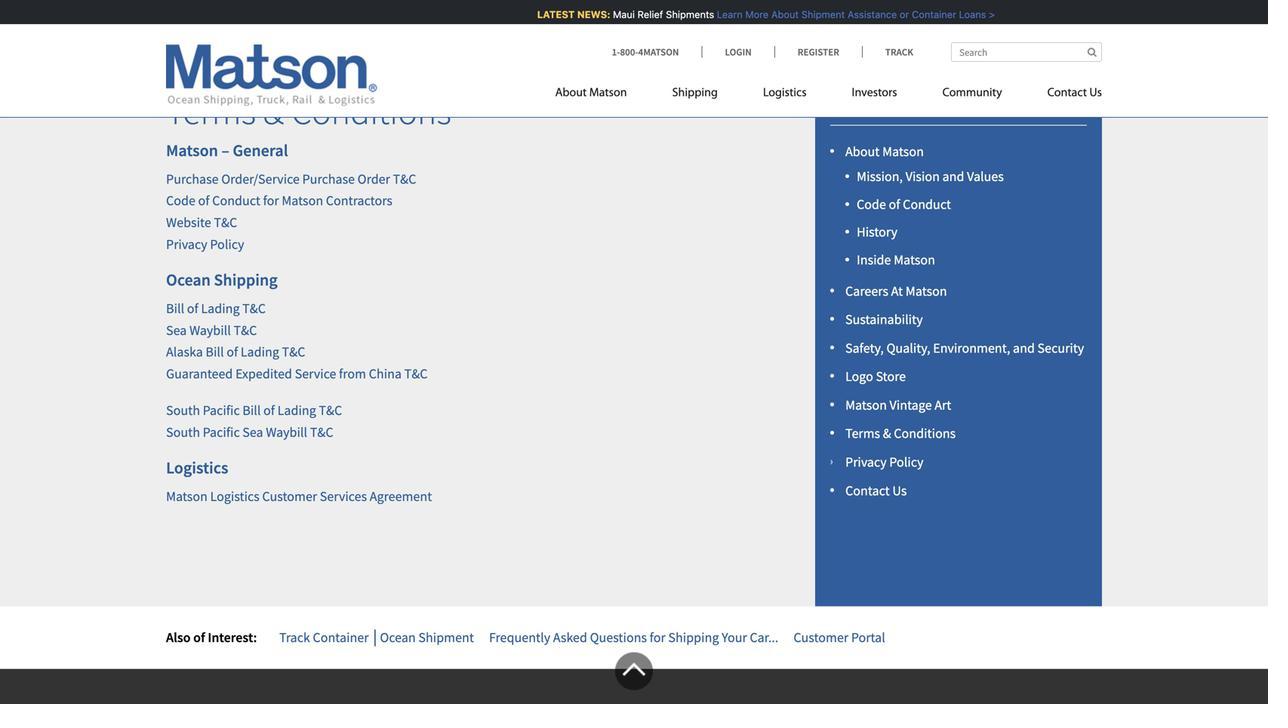 Task type: locate. For each thing, give the bounding box(es) containing it.
code up website
[[166, 192, 196, 209]]

guaranteed expedited service from china t&c link
[[166, 365, 428, 382]]

also of interest:
[[166, 629, 257, 646]]

track for track container │ocean shipment
[[279, 629, 310, 646]]

careers at matson link
[[846, 283, 947, 300]]

policy down website t&c 'link'
[[210, 236, 244, 253]]

track down the or
[[886, 46, 914, 58]]

0 vertical spatial privacy policy link
[[166, 236, 244, 253]]

mission, vision and values
[[857, 168, 1004, 185]]

privacy down website
[[166, 236, 207, 253]]

0 vertical spatial terms & conditions
[[166, 89, 451, 134]]

backtop image
[[615, 653, 653, 690]]

0 horizontal spatial about matson
[[555, 87, 627, 99]]

also
[[166, 629, 191, 646]]

community
[[943, 87, 1002, 99]]

1 horizontal spatial &
[[883, 425, 891, 442]]

from
[[339, 365, 366, 382]]

footer
[[0, 653, 1268, 704]]

2 vertical spatial logistics
[[210, 488, 260, 505]]

about matson down 1-
[[555, 87, 627, 99]]

1 vertical spatial shipping
[[214, 270, 278, 290]]

mission, vision and values link
[[857, 168, 1004, 185]]

1 vertical spatial policy
[[890, 454, 924, 471]]

1 vertical spatial conditions
[[894, 425, 956, 442]]

expedited
[[236, 365, 292, 382]]

careers at matson
[[846, 283, 947, 300]]

for inside purchase order/service purchase order t&c code of conduct for matson contractors website t&c privacy policy
[[263, 192, 279, 209]]

0 horizontal spatial terms & conditions
[[166, 89, 451, 134]]

0 vertical spatial waybill
[[189, 322, 231, 339]]

contact us down search 'image'
[[1048, 87, 1102, 99]]

0 horizontal spatial code
[[166, 192, 196, 209]]

about matson link down 1-
[[555, 80, 650, 111]]

1 vertical spatial shipment
[[419, 629, 474, 646]]

1-
[[612, 46, 620, 58]]

0 horizontal spatial us
[[893, 482, 907, 499]]

1 horizontal spatial shipment
[[799, 9, 843, 20]]

purchase up contractors
[[302, 171, 355, 188]]

bill down the sea waybill t&c link
[[206, 344, 224, 361]]

cranes load and offload matson containers from the containership at the terminal. image
[[0, 0, 1268, 56]]

container right the or
[[910, 9, 954, 20]]

for right questions
[[650, 629, 666, 646]]

track container │ocean shipment link
[[279, 629, 474, 646]]

0 horizontal spatial &
[[263, 89, 284, 134]]

0 vertical spatial lading
[[201, 300, 240, 317]]

inside matson link
[[857, 251, 935, 268]]

relief
[[635, 9, 661, 20]]

1 horizontal spatial container
[[910, 9, 954, 20]]

pacific up south pacific sea waybill t&c link
[[203, 402, 240, 419]]

1 horizontal spatial contact us link
[[1025, 80, 1102, 111]]

1 horizontal spatial privacy
[[846, 454, 887, 471]]

shipment right │ocean
[[419, 629, 474, 646]]

contact us link down search 'image'
[[1025, 80, 1102, 111]]

shipment up register on the top of the page
[[799, 9, 843, 20]]

1 horizontal spatial about matson
[[846, 143, 924, 160]]

about
[[769, 9, 797, 20], [555, 87, 587, 99], [831, 93, 873, 114], [846, 143, 880, 160]]

for down order/service
[[263, 192, 279, 209]]

code
[[166, 192, 196, 209], [857, 196, 886, 213]]

1 horizontal spatial terms
[[846, 425, 880, 442]]

purchase up website
[[166, 171, 219, 188]]

contact us link down privacy policy
[[846, 482, 907, 499]]

1 vertical spatial contact
[[846, 482, 890, 499]]

lading down guaranteed expedited service from china t&c link
[[278, 402, 316, 419]]

agreement
[[370, 488, 432, 505]]

matson vintage art
[[846, 397, 952, 414]]

contact down privacy policy
[[846, 482, 890, 499]]

0 vertical spatial privacy
[[166, 236, 207, 253]]

of up website t&c 'link'
[[198, 192, 210, 209]]

and
[[943, 168, 965, 185], [1013, 340, 1035, 357]]

terms
[[166, 89, 256, 134], [846, 425, 880, 442]]

latest news: maui relief shipments learn more about shipment assistance or container loans >
[[535, 9, 993, 20]]

us down search 'image'
[[1090, 87, 1102, 99]]

of down mission, in the right of the page
[[889, 196, 900, 213]]

of inside south pacific bill of lading t&c south pacific sea waybill t&c
[[264, 402, 275, 419]]

container left │ocean
[[313, 629, 369, 646]]

inside matson
[[857, 251, 935, 268]]

0 horizontal spatial conditions
[[291, 89, 451, 134]]

contact inside top menu navigation
[[1048, 87, 1087, 99]]

1 horizontal spatial conduct
[[903, 196, 951, 213]]

0 horizontal spatial track
[[279, 629, 310, 646]]

matson logistics customer services agreement
[[166, 488, 432, 505]]

0 horizontal spatial contact us
[[846, 482, 907, 499]]

about matson inside top menu navigation
[[555, 87, 627, 99]]

sustainability link
[[846, 311, 923, 328]]

south pacific bill of lading t&c link
[[166, 402, 342, 419]]

terms & conditions down "matson vintage art" link
[[846, 425, 956, 442]]

your
[[722, 629, 747, 646]]

& up general
[[263, 89, 284, 134]]

pacific
[[203, 402, 240, 419], [203, 424, 240, 441]]

history link
[[857, 224, 898, 241]]

0 horizontal spatial bill
[[166, 300, 184, 317]]

0 horizontal spatial about matson link
[[555, 80, 650, 111]]

0 vertical spatial conditions
[[291, 89, 451, 134]]

waybill down bill of lading t&c link
[[189, 322, 231, 339]]

conduct inside about matson links 'section'
[[903, 196, 951, 213]]

0 vertical spatial customer
[[262, 488, 317, 505]]

1 horizontal spatial waybill
[[266, 424, 307, 441]]

more
[[743, 9, 766, 20]]

1 vertical spatial for
[[650, 629, 666, 646]]

customer left "services"
[[262, 488, 317, 505]]

1 vertical spatial about matson link
[[846, 143, 924, 160]]

0 horizontal spatial purchase
[[166, 171, 219, 188]]

search image
[[1088, 47, 1097, 57]]

waybill down south pacific bill of lading t&c link
[[266, 424, 307, 441]]

track right 'interest:' on the left of page
[[279, 629, 310, 646]]

1 vertical spatial terms & conditions
[[846, 425, 956, 442]]

pacific down south pacific bill of lading t&c link
[[203, 424, 240, 441]]

0 vertical spatial about matson link
[[555, 80, 650, 111]]

0 vertical spatial about matson
[[555, 87, 627, 99]]

policy down terms & conditions 'link'
[[890, 454, 924, 471]]

bill down ocean
[[166, 300, 184, 317]]

sea inside south pacific bill of lading t&c south pacific sea waybill t&c
[[243, 424, 263, 441]]

terms & conditions
[[166, 89, 451, 134], [846, 425, 956, 442]]

None search field
[[951, 42, 1102, 62]]

shipping up bill of lading t&c link
[[214, 270, 278, 290]]

1 vertical spatial privacy policy link
[[846, 454, 924, 471]]

0 vertical spatial us
[[1090, 87, 1102, 99]]

1 horizontal spatial us
[[1090, 87, 1102, 99]]

0 vertical spatial policy
[[210, 236, 244, 253]]

about matson up mission, in the right of the page
[[846, 143, 924, 160]]

matson
[[589, 87, 627, 99], [877, 93, 929, 114], [166, 140, 218, 161], [883, 143, 924, 160], [282, 192, 323, 209], [894, 251, 935, 268], [906, 283, 947, 300], [846, 397, 887, 414], [166, 488, 208, 505]]

bill
[[166, 300, 184, 317], [206, 344, 224, 361], [243, 402, 261, 419]]

0 vertical spatial south
[[166, 402, 200, 419]]

frequently asked questions for shipping your car... link
[[489, 629, 779, 646]]

us down privacy policy
[[893, 482, 907, 499]]

about matson
[[555, 87, 627, 99], [846, 143, 924, 160]]

quality,
[[887, 340, 931, 357]]

1 horizontal spatial policy
[[890, 454, 924, 471]]

1-800-4matson
[[612, 46, 679, 58]]

website t&c link
[[166, 214, 237, 231]]

2 south from the top
[[166, 424, 200, 441]]

1 horizontal spatial purchase
[[302, 171, 355, 188]]

1 vertical spatial bill
[[206, 344, 224, 361]]

top menu navigation
[[555, 80, 1102, 111]]

0 vertical spatial and
[[943, 168, 965, 185]]

0 vertical spatial for
[[263, 192, 279, 209]]

0 horizontal spatial privacy policy link
[[166, 236, 244, 253]]

conditions up order
[[291, 89, 451, 134]]

conditions down vintage
[[894, 425, 956, 442]]

0 horizontal spatial contact
[[846, 482, 890, 499]]

customer portal link
[[794, 629, 886, 646]]

track for the track link
[[886, 46, 914, 58]]

code of conduct link
[[857, 196, 951, 213]]

0 vertical spatial track
[[886, 46, 914, 58]]

at
[[891, 283, 903, 300]]

contact down search search box
[[1048, 87, 1087, 99]]

sea down south pacific bill of lading t&c link
[[243, 424, 263, 441]]

1 horizontal spatial track
[[886, 46, 914, 58]]

vision
[[906, 168, 940, 185]]

privacy policy link down website t&c 'link'
[[166, 236, 244, 253]]

&
[[263, 89, 284, 134], [883, 425, 891, 442]]

1 vertical spatial and
[[1013, 340, 1035, 357]]

1 horizontal spatial terms & conditions
[[846, 425, 956, 442]]

shipping left your
[[668, 629, 719, 646]]

2 vertical spatial bill
[[243, 402, 261, 419]]

for
[[263, 192, 279, 209], [650, 629, 666, 646]]

1 vertical spatial container
[[313, 629, 369, 646]]

about matson link
[[555, 80, 650, 111], [846, 143, 924, 160]]

1 horizontal spatial sea
[[243, 424, 263, 441]]

values
[[967, 168, 1004, 185]]

1 horizontal spatial customer
[[794, 629, 849, 646]]

1 horizontal spatial for
[[650, 629, 666, 646]]

shipping down "4matson"
[[672, 87, 718, 99]]

lading up expedited
[[241, 344, 279, 361]]

0 horizontal spatial privacy
[[166, 236, 207, 253]]

0 horizontal spatial container
[[313, 629, 369, 646]]

0 vertical spatial contact
[[1048, 87, 1087, 99]]

1 horizontal spatial code
[[857, 196, 886, 213]]

1 horizontal spatial and
[[1013, 340, 1035, 357]]

1 vertical spatial &
[[883, 425, 891, 442]]

& up privacy policy
[[883, 425, 891, 442]]

us
[[1090, 87, 1102, 99], [893, 482, 907, 499]]

and right vision
[[943, 168, 965, 185]]

terms & conditions up general
[[166, 89, 451, 134]]

privacy
[[166, 236, 207, 253], [846, 454, 887, 471]]

1 horizontal spatial contact
[[1048, 87, 1087, 99]]

0 vertical spatial shipping
[[672, 87, 718, 99]]

blue matson logo with ocean, shipping, truck, rail and logistics written beneath it. image
[[166, 45, 378, 106]]

privacy down terms & conditions 'link'
[[846, 454, 887, 471]]

art
[[935, 397, 952, 414]]

1 south from the top
[[166, 402, 200, 419]]

sea inside the bill of lading t&c sea waybill t&c alaska bill of lading t&c guaranteed expedited service from china t&c
[[166, 322, 187, 339]]

matson inside top menu navigation
[[589, 87, 627, 99]]

0 horizontal spatial terms
[[166, 89, 256, 134]]

policy
[[210, 236, 244, 253], [890, 454, 924, 471]]

policy inside about matson links 'section'
[[890, 454, 924, 471]]

sustainability
[[846, 311, 923, 328]]

conditions inside about matson links 'section'
[[894, 425, 956, 442]]

track
[[886, 46, 914, 58], [279, 629, 310, 646]]

code inside about matson links 'section'
[[857, 196, 886, 213]]

asked
[[553, 629, 587, 646]]

0 vertical spatial contact us
[[1048, 87, 1102, 99]]

about matson links
[[831, 93, 970, 114]]

–
[[222, 140, 229, 161]]

0 horizontal spatial customer
[[262, 488, 317, 505]]

about matson links section
[[797, 56, 1121, 607]]

vintage
[[890, 397, 932, 414]]

0 vertical spatial terms
[[166, 89, 256, 134]]

ocean shipping
[[166, 270, 278, 290]]

terms up – on the top left of page
[[166, 89, 256, 134]]

about matson link up mission, in the right of the page
[[846, 143, 924, 160]]

contact us
[[1048, 87, 1102, 99], [846, 482, 907, 499]]

0 vertical spatial logistics
[[763, 87, 807, 99]]

contact us inside top menu navigation
[[1048, 87, 1102, 99]]

1 vertical spatial south
[[166, 424, 200, 441]]

& inside about matson links 'section'
[[883, 425, 891, 442]]

code up history
[[857, 196, 886, 213]]

privacy policy link
[[166, 236, 244, 253], [846, 454, 924, 471]]

lading up the sea waybill t&c link
[[201, 300, 240, 317]]

safety,
[[846, 340, 884, 357]]

conduct down order/service
[[212, 192, 260, 209]]

1 horizontal spatial contact us
[[1048, 87, 1102, 99]]

conduct down mission, vision and values
[[903, 196, 951, 213]]

contact us down privacy policy
[[846, 482, 907, 499]]

0 horizontal spatial sea
[[166, 322, 187, 339]]

1 vertical spatial waybill
[[266, 424, 307, 441]]

1 vertical spatial us
[[893, 482, 907, 499]]

sea
[[166, 322, 187, 339], [243, 424, 263, 441]]

and left security
[[1013, 340, 1035, 357]]

1 vertical spatial about matson
[[846, 143, 924, 160]]

china
[[369, 365, 402, 382]]

0 horizontal spatial conduct
[[212, 192, 260, 209]]

purchase order/service purchase order t&c code of conduct for matson contractors website t&c privacy policy
[[166, 171, 416, 253]]

1 vertical spatial customer
[[794, 629, 849, 646]]

1 vertical spatial privacy
[[846, 454, 887, 471]]

2 vertical spatial lading
[[278, 402, 316, 419]]

1 vertical spatial pacific
[[203, 424, 240, 441]]

0 horizontal spatial for
[[263, 192, 279, 209]]

logistics inside top menu navigation
[[763, 87, 807, 99]]

1 vertical spatial track
[[279, 629, 310, 646]]

t&c
[[393, 171, 416, 188], [214, 214, 237, 231], [242, 300, 266, 317], [234, 322, 257, 339], [282, 344, 305, 361], [404, 365, 428, 382], [319, 402, 342, 419], [310, 424, 333, 441]]

0 vertical spatial sea
[[166, 322, 187, 339]]

or
[[898, 9, 907, 20]]

bill up south pacific sea waybill t&c link
[[243, 402, 261, 419]]

customer left "portal" at the right
[[794, 629, 849, 646]]

0 vertical spatial pacific
[[203, 402, 240, 419]]

sea up alaska
[[166, 322, 187, 339]]

investors link
[[829, 80, 920, 111]]

terms up privacy policy
[[846, 425, 880, 442]]

0 vertical spatial shipment
[[799, 9, 843, 20]]

of up south pacific sea waybill t&c link
[[264, 402, 275, 419]]

privacy policy link down terms & conditions 'link'
[[846, 454, 924, 471]]

1 horizontal spatial conditions
[[894, 425, 956, 442]]

Search search field
[[951, 42, 1102, 62]]

0 horizontal spatial policy
[[210, 236, 244, 253]]



Task type: vqa. For each thing, say whether or not it's contained in the screenshot.
right Conduct
yes



Task type: describe. For each thing, give the bounding box(es) containing it.
order
[[358, 171, 390, 188]]

privacy policy
[[846, 454, 924, 471]]

register
[[798, 46, 840, 58]]

privacy inside purchase order/service purchase order t&c code of conduct for matson contractors website t&c privacy policy
[[166, 236, 207, 253]]

history
[[857, 224, 898, 241]]

assistance
[[845, 9, 895, 20]]

matson – general
[[166, 140, 288, 161]]

terms inside about matson links 'section'
[[846, 425, 880, 442]]

2 vertical spatial shipping
[[668, 629, 719, 646]]

0 vertical spatial contact us link
[[1025, 80, 1102, 111]]

waybill inside south pacific bill of lading t&c south pacific sea waybill t&c
[[266, 424, 307, 441]]

investors
[[852, 87, 897, 99]]

waybill inside the bill of lading t&c sea waybill t&c alaska bill of lading t&c guaranteed expedited service from china t&c
[[189, 322, 231, 339]]

1-800-4matson link
[[612, 46, 702, 58]]

us inside about matson links 'section'
[[893, 482, 907, 499]]

bill of lading t&c sea waybill t&c alaska bill of lading t&c guaranteed expedited service from china t&c
[[166, 300, 428, 382]]

learn more about shipment assistance or container loans > link
[[715, 9, 993, 20]]

contact us inside about matson links 'section'
[[846, 482, 907, 499]]

purchase order/service purchase order t&c link
[[166, 171, 416, 188]]

south pacific sea waybill t&c link
[[166, 424, 333, 441]]

track container │ocean shipment
[[279, 629, 474, 646]]

about matson inside 'section'
[[846, 143, 924, 160]]

4matson
[[639, 46, 679, 58]]

safety, quality, environment, and security link
[[846, 340, 1084, 357]]

general
[[233, 140, 288, 161]]

community link
[[920, 80, 1025, 111]]

1 vertical spatial logistics
[[166, 458, 228, 478]]

1 pacific from the top
[[203, 402, 240, 419]]

shipping inside top menu navigation
[[672, 87, 718, 99]]

0 horizontal spatial contact us link
[[846, 482, 907, 499]]

shipping link
[[650, 80, 741, 111]]

logo
[[846, 368, 873, 385]]

login link
[[702, 46, 774, 58]]

logistics link
[[741, 80, 829, 111]]

interest:
[[208, 629, 257, 646]]

│ocean
[[372, 629, 416, 646]]

of inside purchase order/service purchase order t&c code of conduct for matson contractors website t&c privacy policy
[[198, 192, 210, 209]]

matson inside purchase order/service purchase order t&c code of conduct for matson contractors website t&c privacy policy
[[282, 192, 323, 209]]

us inside top menu navigation
[[1090, 87, 1102, 99]]

800-
[[620, 46, 639, 58]]

learn
[[715, 9, 740, 20]]

2 purchase from the left
[[302, 171, 355, 188]]

alaska bill of lading t&c link
[[166, 344, 308, 361]]

news:
[[575, 9, 608, 20]]

guaranteed
[[166, 365, 233, 382]]

inside
[[857, 251, 891, 268]]

terms & conditions inside about matson links 'section'
[[846, 425, 956, 442]]

code inside purchase order/service purchase order t&c code of conduct for matson contractors website t&c privacy policy
[[166, 192, 196, 209]]

2 pacific from the top
[[203, 424, 240, 441]]

logo store
[[846, 368, 906, 385]]

of inside about matson links 'section'
[[889, 196, 900, 213]]

links
[[932, 93, 970, 114]]

0 vertical spatial container
[[910, 9, 954, 20]]

customer portal
[[794, 629, 886, 646]]

code of conduct
[[857, 196, 951, 213]]

>
[[987, 9, 993, 20]]

sea waybill t&c link
[[166, 322, 257, 339]]

car...
[[750, 629, 779, 646]]

loans
[[957, 9, 984, 20]]

ocean
[[166, 270, 211, 290]]

0 horizontal spatial and
[[943, 168, 965, 185]]

track link
[[862, 46, 914, 58]]

register link
[[774, 46, 862, 58]]

mission,
[[857, 168, 903, 185]]

questions
[[590, 629, 647, 646]]

environment,
[[933, 340, 1011, 357]]

0 vertical spatial bill
[[166, 300, 184, 317]]

maui
[[611, 9, 633, 20]]

1 horizontal spatial bill
[[206, 344, 224, 361]]

lading inside south pacific bill of lading t&c south pacific sea waybill t&c
[[278, 402, 316, 419]]

bill of lading t&c link
[[166, 300, 266, 317]]

of right also
[[193, 629, 205, 646]]

matson logistics customer services agreement link
[[166, 488, 432, 505]]

1 horizontal spatial privacy policy link
[[846, 454, 924, 471]]

1 horizontal spatial about matson link
[[846, 143, 924, 160]]

of down the sea waybill t&c link
[[227, 344, 238, 361]]

policy inside purchase order/service purchase order t&c code of conduct for matson contractors website t&c privacy policy
[[210, 236, 244, 253]]

service
[[295, 365, 336, 382]]

south pacific bill of lading t&c south pacific sea waybill t&c
[[166, 402, 342, 441]]

alaska
[[166, 344, 203, 361]]

bill inside south pacific bill of lading t&c south pacific sea waybill t&c
[[243, 402, 261, 419]]

matson vintage art link
[[846, 397, 952, 414]]

website
[[166, 214, 211, 231]]

security
[[1038, 340, 1084, 357]]

shipments
[[664, 9, 712, 20]]

contact inside about matson links 'section'
[[846, 482, 890, 499]]

about inside top menu navigation
[[555, 87, 587, 99]]

careers
[[846, 283, 889, 300]]

0 vertical spatial &
[[263, 89, 284, 134]]

store
[[876, 368, 906, 385]]

1 purchase from the left
[[166, 171, 219, 188]]

services
[[320, 488, 367, 505]]

of up the sea waybill t&c link
[[187, 300, 198, 317]]

contractors
[[326, 192, 393, 209]]

1 vertical spatial lading
[[241, 344, 279, 361]]

privacy inside about matson links 'section'
[[846, 454, 887, 471]]

conduct inside purchase order/service purchase order t&c code of conduct for matson contractors website t&c privacy policy
[[212, 192, 260, 209]]

code of conduct for matson contractors link
[[166, 192, 393, 209]]

frequently
[[489, 629, 551, 646]]

terms & conditions link
[[846, 425, 956, 442]]

portal
[[851, 629, 886, 646]]

order/service
[[221, 171, 300, 188]]

frequently asked questions for shipping your car...
[[489, 629, 779, 646]]



